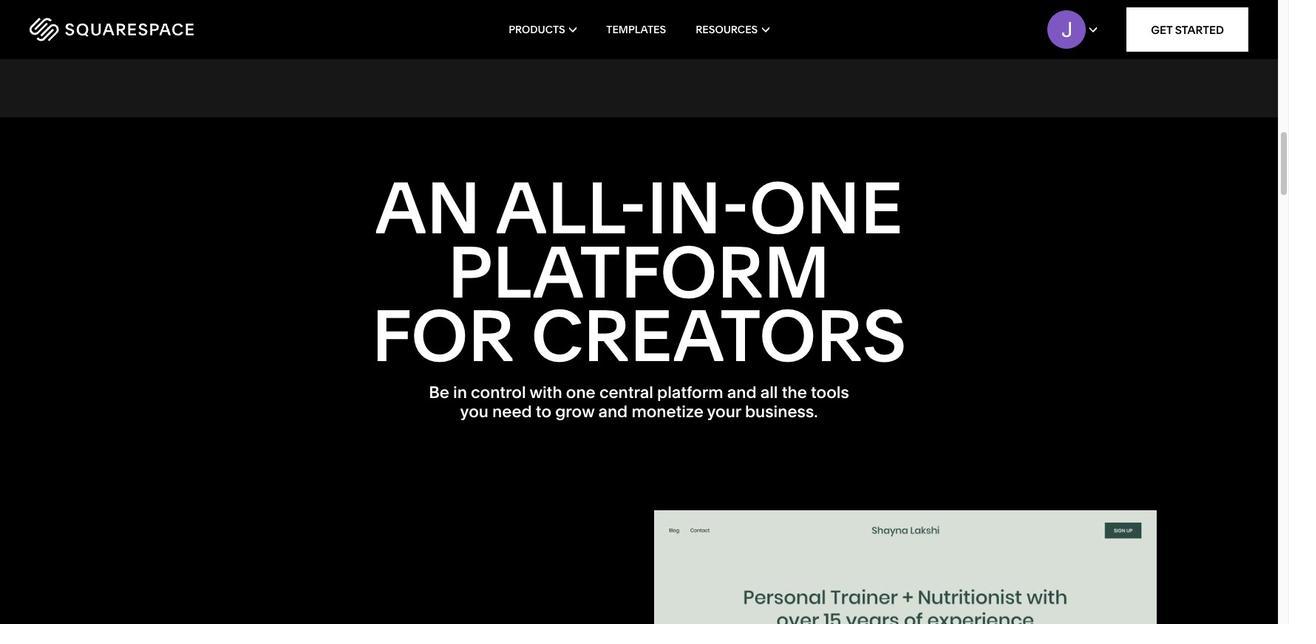 Task type: describe. For each thing, give the bounding box(es) containing it.
from
[[75, 47, 95, 58]]

get started
[[1151, 23, 1224, 37]]

for
[[372, 293, 515, 380]]

templates link
[[606, 0, 666, 59]]

the
[[782, 383, 807, 403]]

squarespace logo link
[[30, 18, 273, 41]]

an
[[375, 165, 481, 252]]

example website of a personal trainer and nutritionist image
[[654, 511, 1156, 625]]

marketing
[[30, 47, 73, 58]]

your inside an all‑in‑one platform for creators be in control with one central platform and all the tools you need to grow and monetize your business.
[[707, 402, 741, 422]]

products
[[509, 23, 565, 36]]

email,
[[100, 23, 126, 34]]

to inside an all‑in‑one platform for creators be in control with one central platform and all the tools you need to grow and monetize your business.
[[536, 402, 551, 422]]

need
[[492, 402, 532, 422]]

agree
[[193, 35, 218, 46]]

have
[[217, 23, 238, 34]]

products button
[[509, 0, 577, 59]]

your inside 'by entering your email, you indicate that you have read and understood our privacy policy and agree to receive marketing from squarespace.'
[[80, 23, 98, 34]]

one
[[566, 383, 596, 403]]

receive
[[231, 35, 262, 46]]

you inside an all‑in‑one platform for creators be in control with one central platform and all the tools you need to grow and monetize your business.
[[460, 402, 488, 422]]

and down 'that'
[[175, 35, 191, 46]]

resources
[[696, 23, 758, 36]]

1 horizontal spatial you
[[200, 23, 215, 34]]

tools
[[811, 383, 849, 403]]

squarespace.
[[97, 47, 155, 58]]

withwendy in frame image
[[643, 0, 1248, 37]]

and left all
[[727, 383, 757, 403]]

all‑in‑one
[[496, 165, 903, 252]]

grow
[[555, 402, 594, 422]]

business.
[[745, 402, 818, 422]]



Task type: vqa. For each thing, say whether or not it's contained in the screenshot.
left to
yes



Task type: locate. For each thing, give the bounding box(es) containing it.
1 vertical spatial to
[[536, 402, 551, 422]]

you
[[128, 23, 143, 34], [200, 23, 215, 34], [460, 402, 488, 422]]

understood
[[48, 35, 97, 46]]

1 vertical spatial platform
[[657, 383, 723, 403]]

0 vertical spatial platform
[[448, 229, 830, 316]]

indicate
[[145, 23, 179, 34]]

resources button
[[696, 0, 769, 59]]

and right one
[[598, 402, 628, 422]]

privacy
[[115, 35, 146, 46]]

in
[[453, 383, 467, 403]]

0 horizontal spatial you
[[128, 23, 143, 34]]

1 vertical spatial your
[[707, 402, 741, 422]]

1 horizontal spatial your
[[707, 402, 741, 422]]

squarespace logo image
[[30, 18, 194, 41]]

monetize
[[632, 402, 704, 422]]

2 horizontal spatial you
[[460, 402, 488, 422]]

to inside 'by entering your email, you indicate that you have read and understood our privacy policy and agree to receive marketing from squarespace.'
[[220, 35, 229, 46]]

read
[[240, 23, 259, 34]]

you up agree at top
[[200, 23, 215, 34]]

control
[[471, 383, 526, 403]]

you left need
[[460, 402, 488, 422]]

central
[[599, 383, 653, 403]]

an all‑in‑one platform for creators be in control with one central platform and all the tools you need to grow and monetize your business.
[[372, 165, 906, 422]]

0 vertical spatial your
[[80, 23, 98, 34]]

be
[[429, 383, 449, 403]]

policy
[[148, 35, 173, 46]]

your left all
[[707, 402, 741, 422]]

by
[[30, 23, 40, 34]]

by entering your email, you indicate that you have read and understood our privacy policy and agree to receive marketing from squarespace.
[[30, 23, 262, 58]]

our
[[99, 35, 113, 46]]

and down by
[[30, 35, 46, 46]]

to
[[220, 35, 229, 46], [536, 402, 551, 422]]

creators
[[531, 293, 906, 380]]

get
[[1151, 23, 1173, 37]]

0 horizontal spatial to
[[220, 35, 229, 46]]

get started link
[[1127, 7, 1248, 52]]

and
[[30, 35, 46, 46], [175, 35, 191, 46], [727, 383, 757, 403], [598, 402, 628, 422]]

you up privacy
[[128, 23, 143, 34]]

1 horizontal spatial to
[[536, 402, 551, 422]]

all
[[760, 383, 778, 403]]

your up understood
[[80, 23, 98, 34]]

0 vertical spatial to
[[220, 35, 229, 46]]

to down have
[[220, 35, 229, 46]]

with
[[530, 383, 562, 403]]

that
[[181, 23, 198, 34]]

started
[[1175, 23, 1224, 37]]

entering
[[42, 23, 78, 34]]

0 horizontal spatial your
[[80, 23, 98, 34]]

to left grow
[[536, 402, 551, 422]]

templates
[[606, 23, 666, 36]]

platform
[[448, 229, 830, 316], [657, 383, 723, 403]]

your
[[80, 23, 98, 34], [707, 402, 741, 422]]



